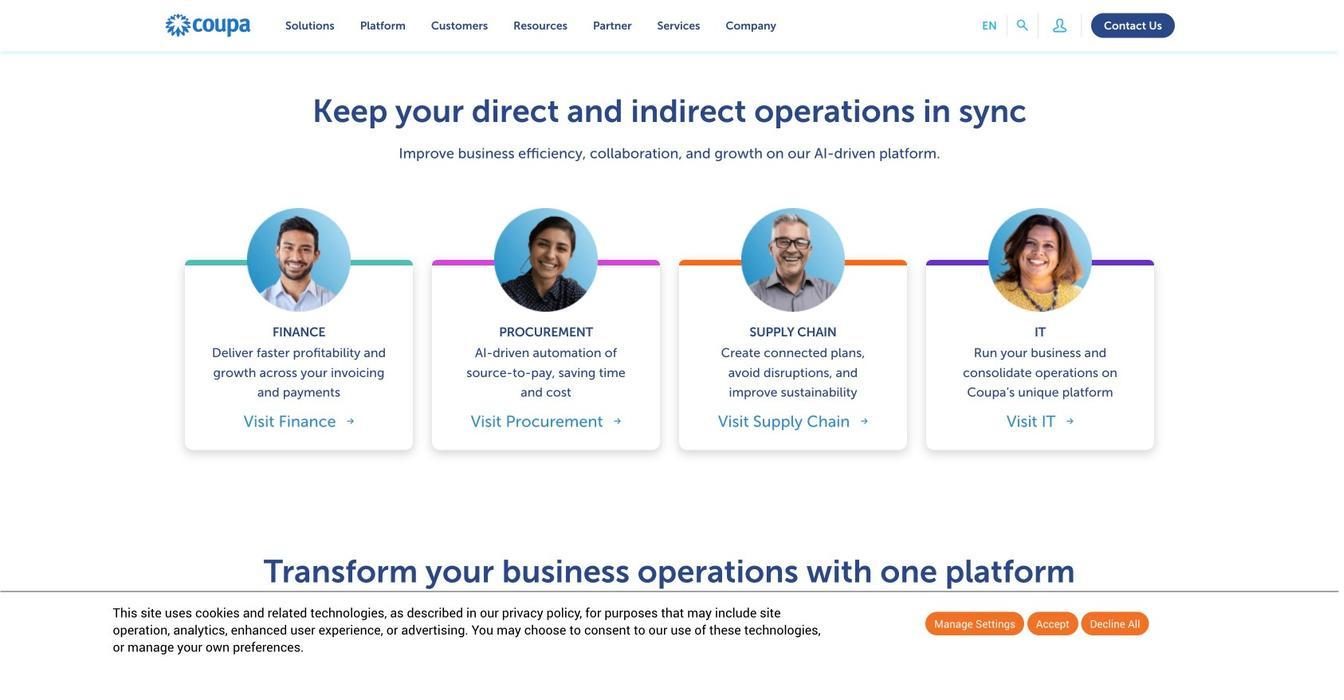 Task type: describe. For each thing, give the bounding box(es) containing it.
home image
[[164, 13, 252, 38]]

1 headshot of staff member image from the left
[[494, 208, 598, 312]]



Task type: locate. For each thing, give the bounding box(es) containing it.
1 horizontal spatial headshot of staff member image
[[742, 208, 845, 312]]

mag glass image
[[1017, 20, 1029, 31]]

0 horizontal spatial headshot of staff member image
[[494, 208, 598, 312]]

headshot staff member image
[[247, 208, 351, 312]]

2 headshot of staff member image from the left
[[742, 208, 845, 312]]

2 horizontal spatial headshot of staff member image
[[989, 208, 1093, 312]]

headshot of staff member image
[[494, 208, 598, 312], [742, 208, 845, 312], [989, 208, 1093, 312]]

platform_user_centric image
[[1049, 14, 1072, 37]]

3 headshot of staff member image from the left
[[989, 208, 1093, 312]]



Task type: vqa. For each thing, say whether or not it's contained in the screenshot.
hackett preview image
no



